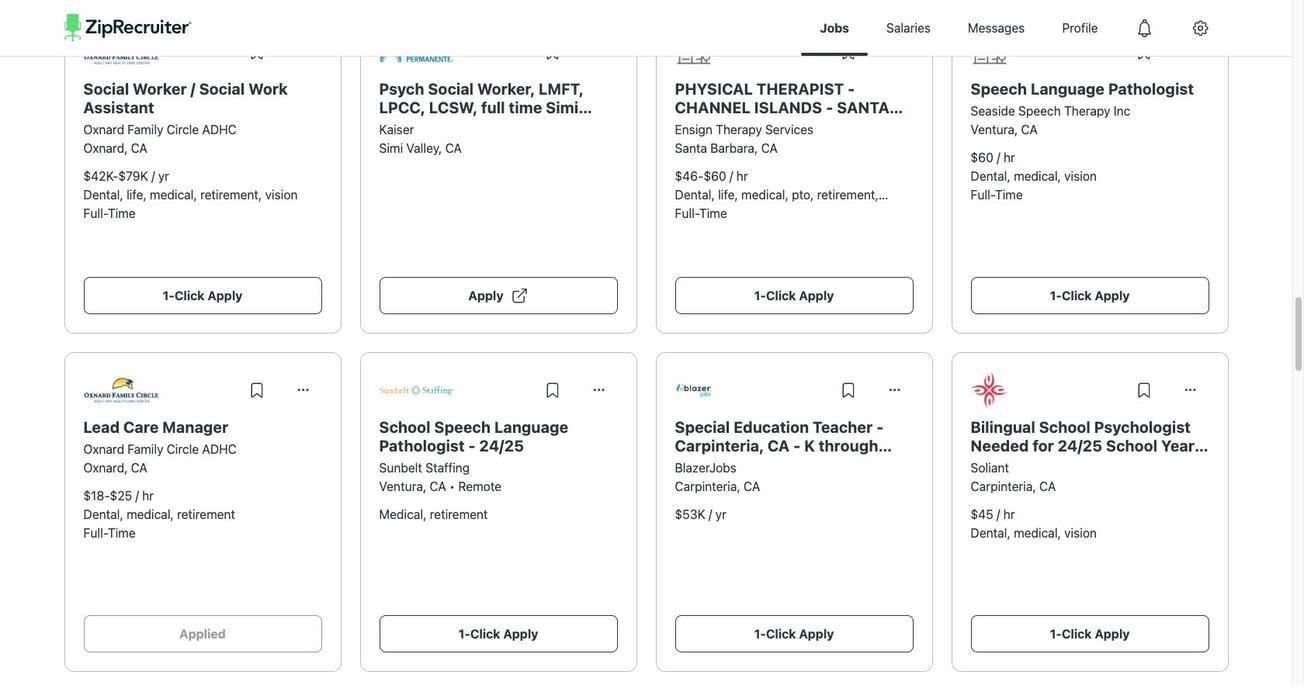 Task type: describe. For each thing, give the bounding box(es) containing it.
bilingual school psychologist needed for 24/25 school year | near carpinteria, ca image
[[971, 372, 1008, 409]]

save job for later image for special education teacher - carpinteria, ca - k through 12th teachers needed - apply today! element
[[839, 381, 857, 400]]

save job for later image for psych social worker, lmft, lpcc, lcsw, full time simi valley element
[[543, 43, 562, 61]]

save job for later image for lead care manager element
[[247, 381, 266, 400]]

psych social worker, lmft, lpcc, lcsw, full time simi valley image
[[379, 41, 454, 63]]

social worker / social work assistant element
[[83, 80, 322, 117]]

social worker / social work assistant image
[[83, 39, 158, 65]]

bilingual school psychologist needed for 24/25 school year | near carpinteria, ca element
[[971, 418, 1209, 456]]

school speech language pathologist - 24/25 image
[[379, 379, 454, 402]]

save job for later image for speech language pathologist element
[[1135, 43, 1153, 61]]

lead care manager element
[[83, 418, 322, 437]]

save job for later image for school speech language pathologist - 24/25 element at the left of the page
[[543, 381, 562, 400]]

special education teacher - carpinteria, ca - k through 12th teachers needed - apply today! element
[[675, 418, 913, 456]]

psych social worker, lmft, lpcc, lcsw, full time simi valley element
[[379, 80, 618, 117]]



Task type: locate. For each thing, give the bounding box(es) containing it.
1 save job for later image from the left
[[247, 381, 266, 400]]

save job for later image up psych social worker, lmft, lpcc, lcsw, full time simi valley element
[[543, 43, 562, 61]]

save job for later image up speech language pathologist element
[[1135, 43, 1153, 61]]

save job for later image up special education teacher - carpinteria, ca - k through 12th teachers needed - apply today! element
[[839, 381, 857, 400]]

save job for later image for physical therapist - channel islands - santa barbara, ca element
[[839, 43, 857, 61]]

2 horizontal spatial save job for later image
[[1135, 381, 1153, 400]]

3 save job for later image from the left
[[1135, 381, 1153, 400]]

save job for later image up lead care manager element
[[247, 381, 266, 400]]

None button
[[285, 33, 322, 71], [580, 33, 618, 71], [876, 33, 913, 71], [1172, 33, 1209, 71], [285, 372, 322, 409], [580, 372, 618, 409], [876, 372, 913, 409], [285, 33, 322, 71], [580, 33, 618, 71], [876, 33, 913, 71], [1172, 33, 1209, 71], [285, 372, 322, 409], [580, 372, 618, 409], [876, 372, 913, 409]]

2 save job for later image from the left
[[543, 381, 562, 400]]

physical therapist - channel islands - santa barbara, ca element
[[675, 80, 913, 117]]

ziprecruiter image
[[64, 14, 191, 42]]

0 horizontal spatial save job for later image
[[247, 381, 266, 400]]

save job for later image up physical therapist - channel islands - santa barbara, ca element
[[839, 43, 857, 61]]

save job for later image
[[247, 43, 266, 61], [543, 43, 562, 61], [839, 43, 857, 61], [1135, 43, 1153, 61], [839, 381, 857, 400]]

save job for later image up school speech language pathologist - 24/25 element at the left of the page
[[543, 381, 562, 400]]

special education teacher - carpinteria, ca - k through 12th teachers needed - apply today! image
[[675, 372, 712, 409]]

save job for later image for bilingual school psychologist needed for 24/25 school year | near carpinteria, ca element in the right of the page
[[1135, 381, 1153, 400]]

save job for later image for social worker / social work assistant element
[[247, 43, 266, 61]]

speech language pathologist element
[[971, 80, 1209, 99]]

lead care manager image
[[83, 378, 158, 403]]

save job for later image left job card menu element on the bottom
[[1135, 381, 1153, 400]]

save job for later image
[[247, 381, 266, 400], [543, 381, 562, 400], [1135, 381, 1153, 400]]

save job for later image up social worker / social work assistant element
[[247, 43, 266, 61]]

job card menu element
[[1172, 388, 1209, 402]]

1 horizontal spatial save job for later image
[[543, 381, 562, 400]]

school speech language pathologist - 24/25 element
[[379, 418, 618, 456]]



Task type: vqa. For each thing, say whether or not it's contained in the screenshot.
"field"
no



